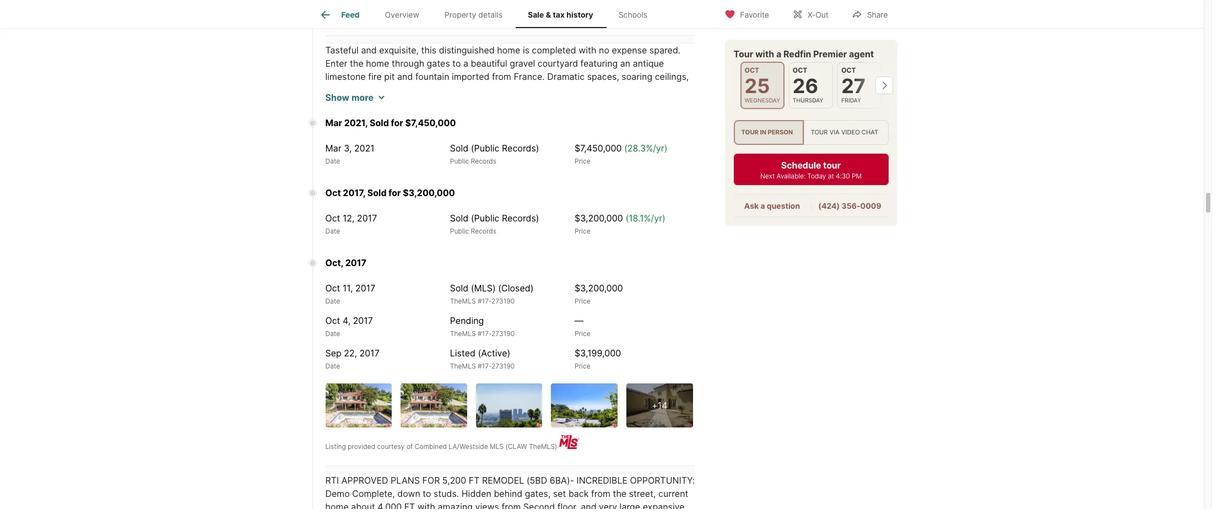 Task type: vqa. For each thing, say whether or not it's contained in the screenshot.


Task type: locate. For each thing, give the bounding box(es) containing it.
sep
[[326, 348, 342, 359]]

mar left 3,
[[326, 143, 342, 154]]

$3,200,000 down entrance.
[[575, 213, 623, 224]]

273190 up (active)
[[492, 330, 515, 338]]

dual
[[500, 137, 518, 148]]

listing provided courtesy of combined la/westside mls (claw themls)
[[326, 12, 558, 20], [326, 443, 558, 451]]

fifth
[[413, 177, 430, 188]]

4 price from the top
[[575, 330, 591, 338]]

2 of from the top
[[407, 443, 413, 451]]

0 vertical spatial to
[[453, 58, 461, 69]]

the inside rti approved plans for 5,200 ft remodel (5bd 6ba)- incredible opportunity: demo complete, down to studs. hidden behind gates, set back from the street, current home about 4,000 ft with amazing views from second floor, and very large expansi
[[613, 488, 627, 499]]

2017 inside oct 12, 2017 date
[[357, 213, 377, 224]]

#17-
[[478, 297, 492, 305], [478, 330, 492, 338], [478, 362, 492, 370]]

oct 4, 2017 date
[[326, 315, 373, 338]]

oct inside oct 12, 2017 date
[[326, 213, 340, 224]]

today
[[808, 172, 827, 180]]

1 #17- from the top
[[478, 297, 492, 305]]

0 vertical spatial for
[[391, 117, 403, 128]]

$3,200,000
[[403, 187, 455, 198], [575, 213, 623, 224], [575, 283, 623, 294]]

price inside $3,199,000 price
[[575, 362, 591, 370]]

sold for oct 2017,
[[450, 213, 469, 224]]

home up gravel
[[497, 45, 521, 56]]

outfitted
[[457, 111, 493, 122]]

1 vertical spatial themls)
[[529, 443, 558, 451]]

2021,
[[344, 117, 368, 128]]

is up gravel
[[523, 45, 530, 56]]

0 vertical spatial ft
[[469, 475, 480, 486]]

oct inside oct 11, 2017 date
[[326, 283, 340, 294]]

sold (public records) public records down bedroom
[[450, 213, 539, 235]]

large down incredible
[[377, 150, 398, 161]]

tasteful
[[326, 45, 359, 56]]

large inside tasteful and exquisite, this distinguished home is completed with no expense spared. enter the home through gates to a beautiful gravel courtyard featuring an antique limestone fire pit and fountain imported from france. dramatic spaces, soaring ceilings, venetian plaster walls, limestone flooring, and french doors that open to a stunning and serene back yard with outdoor dining area, pool and cabana showcasing the southern city views. designer quality kitchen outfitted with officine gullo range imported from italy, miele appliances and calcutta marble countertops. upstairs: two en-suite bedrooms including the incredible master suite with dual balconies, fireplace and city views. master bathroom is large with two closets and greystone marble. on the main floor, two nicely appointed bedrooms with en-suite baths and theatre room. downstairs, gym or additional living space plus the fifth en suite bedroom with separate entrance. this is a rare opportunity.
[[377, 150, 398, 161]]

1 vertical spatial combined
[[415, 443, 447, 451]]

back up 'designer'
[[356, 98, 376, 109]]

2 listing provided courtesy of combined la/westside mls (claw themls) image from the top
[[560, 435, 583, 449]]

list box containing tour in person
[[734, 120, 889, 145]]

1 horizontal spatial is
[[523, 45, 530, 56]]

0 vertical spatial courtesy
[[377, 12, 405, 20]]

date
[[326, 157, 340, 165], [326, 227, 340, 235], [326, 297, 340, 305], [326, 330, 340, 338], [326, 362, 340, 370]]

1 vertical spatial suite
[[449, 164, 469, 175]]

2 mar from the top
[[326, 143, 342, 154]]

2 (claw from the top
[[506, 443, 527, 451]]

1 mar from the top
[[326, 117, 342, 128]]

1 (public from the top
[[471, 143, 500, 154]]

1 vertical spatial for
[[389, 187, 401, 198]]

0 vertical spatial (claw
[[506, 12, 527, 20]]

doors
[[550, 84, 574, 95]]

(public up baths
[[471, 143, 500, 154]]

0 vertical spatial is
[[523, 45, 530, 56]]

1 vertical spatial imported
[[601, 111, 639, 122]]

0 horizontal spatial bedrooms
[[370, 164, 412, 175]]

2 vertical spatial 273190
[[492, 362, 515, 370]]

with left no
[[579, 45, 597, 56]]

a down distinguished
[[464, 58, 469, 69]]

oct inside oct 25 wednesday
[[745, 66, 760, 74]]

date inside oct 11, 2017 date
[[326, 297, 340, 305]]

3,
[[344, 143, 352, 154]]

(public for oct 2017, sold for $3,200,000
[[471, 213, 500, 224]]

countertops.
[[484, 124, 537, 135]]

2 273190 from the top
[[492, 330, 515, 338]]

a right ask
[[761, 201, 765, 211]]

friday
[[842, 97, 862, 104]]

views. up "nicely" on the right of the page
[[639, 137, 666, 148]]

and up walls,
[[397, 71, 413, 82]]

0 vertical spatial mls
[[490, 12, 504, 20]]

from down beautiful
[[492, 71, 512, 82]]

price down fireplace
[[575, 157, 591, 165]]

oct left 2017,
[[326, 187, 341, 198]]

to right 'open'
[[619, 84, 627, 95]]

1 mls from the top
[[490, 12, 504, 20]]

0 horizontal spatial back
[[356, 98, 376, 109]]

home inside rti approved plans for 5,200 ft remodel (5bd 6ba)- incredible opportunity: demo complete, down to studs. hidden behind gates, set back from the street, current home about 4,000 ft with amazing views from second floor, and very large expansi
[[326, 502, 349, 509]]

2 records from the top
[[471, 227, 497, 235]]

0 vertical spatial la/westside
[[449, 12, 488, 20]]

1 vertical spatial views.
[[639, 137, 666, 148]]

0 horizontal spatial large
[[377, 150, 398, 161]]

1 vertical spatial public
[[450, 227, 469, 235]]

price up —
[[575, 297, 591, 305]]

(claw left sale
[[506, 12, 527, 20]]

1 listing provided courtesy of combined la/westside mls (claw themls) image from the top
[[560, 5, 583, 19]]

$3,200,000 price
[[575, 283, 623, 305]]

of up plans
[[407, 443, 413, 451]]

list box
[[734, 120, 889, 145]]

two up or
[[644, 150, 660, 161]]

0 vertical spatial themls
[[450, 297, 476, 305]]

273190
[[492, 297, 515, 305], [492, 330, 515, 338], [492, 362, 515, 370]]

for for for $7,450,000
[[391, 117, 403, 128]]

1 horizontal spatial limestone
[[421, 84, 462, 95]]

2 horizontal spatial home
[[497, 45, 521, 56]]

0 vertical spatial listing provided courtesy of combined la/westside mls (claw themls)
[[326, 12, 558, 20]]

very
[[599, 502, 617, 509]]

with down incredible
[[401, 150, 418, 161]]

1 vertical spatial (public
[[471, 213, 500, 224]]

2 la/westside from the top
[[449, 443, 488, 451]]

listing provided courtesy of combined la/westside mls (claw themls) image up the 6ba)-
[[560, 435, 583, 449]]

mar inside mar 3, 2021 date
[[326, 143, 342, 154]]

2017 right '4,'
[[353, 315, 373, 326]]

1 la/westside from the top
[[449, 12, 488, 20]]

0 vertical spatial records
[[471, 157, 497, 165]]

greystone
[[489, 150, 532, 161]]

la/westside for first listing provided courtesy of combined la/westside mls (claw themls) image from the bottom of the page
[[449, 443, 488, 451]]

records) down the 'countertops.'
[[502, 143, 539, 154]]

4,
[[343, 315, 351, 326]]

$3,200,000 down closets
[[403, 187, 455, 198]]

2 themls from the top
[[450, 330, 476, 338]]

provided up approved
[[348, 443, 376, 451]]

date up sep
[[326, 330, 340, 338]]

and inside rti approved plans for 5,200 ft remodel (5bd 6ba)- incredible opportunity: demo complete, down to studs. hidden behind gates, set back from the street, current home about 4,000 ft with amazing views from second floor, and very large expansi
[[581, 502, 597, 509]]

1 vertical spatial large
[[620, 502, 641, 509]]

0 horizontal spatial city
[[622, 137, 637, 148]]

1 vertical spatial listing provided courtesy of combined la/westside mls (claw themls)
[[326, 443, 558, 451]]

1 horizontal spatial city
[[685, 98, 700, 109]]

large inside rti approved plans for 5,200 ft remodel (5bd 6ba)- incredible opportunity: demo complete, down to studs. hidden behind gates, set back from the street, current home about 4,000 ft with amazing views from second floor, and very large expansi
[[620, 502, 641, 509]]

suite up $7,450,000 (28.3%/yr) price
[[612, 124, 632, 135]]

imported down showcasing
[[601, 111, 639, 122]]

+ 14
[[652, 400, 668, 411]]

oct for 25
[[745, 66, 760, 74]]

listing provided courtesy of combined la/westside mls (claw themls) image right &
[[560, 5, 583, 19]]

1 vertical spatial listing
[[326, 443, 346, 451]]

date for mar 3, 2021
[[326, 157, 340, 165]]

1 vertical spatial $7,450,000
[[575, 143, 622, 154]]

calcutta
[[416, 124, 451, 135]]

0 vertical spatial limestone
[[326, 71, 366, 82]]

2 vertical spatial #17-
[[478, 362, 492, 370]]

and left very
[[581, 502, 597, 509]]

opportunity:
[[630, 475, 695, 486]]

marble.
[[535, 150, 566, 161]]

(18.1%/yr)
[[626, 213, 666, 224]]

$3,200,000 inside the $3,200,000 (18.1%/yr) price
[[575, 213, 623, 224]]

273190 inside the listed (active) themls #17-273190
[[492, 362, 515, 370]]

kitchen
[[424, 111, 455, 122]]

0 vertical spatial en-
[[597, 124, 612, 135]]

3 themls from the top
[[450, 362, 476, 370]]

records) down separate
[[502, 213, 539, 224]]

combined
[[415, 12, 447, 20], [415, 443, 447, 451]]

1 vertical spatial courtesy
[[377, 443, 405, 451]]

$7,450,000 down outdoor
[[405, 117, 456, 128]]

date inside oct 12, 2017 date
[[326, 227, 340, 235]]

sold down bedroom
[[450, 213, 469, 224]]

city up gym
[[622, 137, 637, 148]]

0 horizontal spatial floor,
[[558, 502, 579, 509]]

5 price from the top
[[575, 362, 591, 370]]

0 horizontal spatial is
[[368, 150, 375, 161]]

bedrooms up plus
[[370, 164, 412, 175]]

feed link
[[319, 8, 360, 21]]

mls up remodel
[[490, 443, 504, 451]]

en
[[433, 177, 443, 188]]

date inside sep 22, 2017 date
[[326, 362, 340, 370]]

1 vertical spatial of
[[407, 443, 413, 451]]

1 of from the top
[[407, 12, 413, 20]]

0 vertical spatial $3,200,000
[[403, 187, 455, 198]]

273190 inside sold (mls) (closed) themls #17-273190
[[492, 297, 515, 305]]

2 (public from the top
[[471, 213, 500, 224]]

sold for oct, 2017
[[450, 283, 469, 294]]

oct inside oct 4, 2017 date
[[326, 315, 340, 326]]

date up oct,
[[326, 227, 340, 235]]

1 273190 from the top
[[492, 297, 515, 305]]

1 vertical spatial themls
[[450, 330, 476, 338]]

2 horizontal spatial to
[[619, 84, 627, 95]]

oct down redfin at the right top of page
[[793, 66, 808, 74]]

1 listing provided courtesy of combined la/westside mls (claw themls) from the top
[[326, 12, 558, 20]]

2 date from the top
[[326, 227, 340, 235]]

2 listing from the top
[[326, 443, 346, 451]]

1 vertical spatial #17-
[[478, 330, 492, 338]]

oct inside oct 26 thursday
[[793, 66, 808, 74]]

1 horizontal spatial back
[[569, 488, 589, 499]]

0 vertical spatial listing
[[326, 12, 346, 20]]

price down entrance.
[[575, 227, 591, 235]]

#17- inside the listed (active) themls #17-273190
[[478, 362, 492, 370]]

1 horizontal spatial ft
[[469, 475, 480, 486]]

2017 right '12,'
[[357, 213, 377, 224]]

tour
[[734, 49, 754, 60], [742, 129, 759, 136], [811, 129, 828, 136]]

master up "nicely" on the right of the page
[[668, 137, 697, 148]]

two left closets
[[421, 150, 436, 161]]

mar 3, 2021 date
[[326, 143, 375, 165]]

0 vertical spatial public
[[450, 157, 469, 165]]

question
[[767, 201, 801, 211]]

pm
[[852, 172, 862, 180]]

oct left "11,"
[[326, 283, 340, 294]]

1 vertical spatial sold (public records) public records
[[450, 213, 539, 235]]

1 vertical spatial records
[[471, 227, 497, 235]]

5 date from the top
[[326, 362, 340, 370]]

sold (public records) public records
[[450, 143, 539, 165], [450, 213, 539, 235]]

floor,
[[621, 150, 642, 161], [558, 502, 579, 509]]

and down ceilings, at the right top of the page
[[676, 84, 691, 95]]

la/westside up 5,200
[[449, 443, 488, 451]]

pending
[[450, 315, 484, 326]]

dining
[[455, 98, 481, 109]]

date up living
[[326, 157, 340, 165]]

views. down the serene
[[326, 111, 352, 122]]

floor, inside rti approved plans for 5,200 ft remodel (5bd 6ba)- incredible opportunity: demo complete, down to studs. hidden behind gates, set back from the street, current home about 4,000 ft with amazing views from second floor, and very large expansi
[[558, 502, 579, 509]]

1 horizontal spatial en-
[[597, 124, 612, 135]]

for left fifth
[[389, 187, 401, 198]]

tour left via
[[811, 129, 828, 136]]

a
[[777, 49, 782, 60], [464, 58, 469, 69], [630, 84, 635, 95], [638, 177, 643, 188], [761, 201, 765, 211]]

date for oct 11, 2017
[[326, 297, 340, 305]]

1 vertical spatial 273190
[[492, 330, 515, 338]]

rti
[[326, 475, 339, 486]]

mar for mar 2021, sold for $7,450,000
[[326, 117, 342, 128]]

sold
[[370, 117, 389, 128], [450, 143, 469, 154], [368, 187, 387, 198], [450, 213, 469, 224], [450, 283, 469, 294]]

1 themls from the top
[[450, 297, 476, 305]]

1 horizontal spatial to
[[453, 58, 461, 69]]

#17- up (active)
[[478, 330, 492, 338]]

sold (mls) (closed) themls #17-273190
[[450, 283, 534, 305]]

price inside $3,200,000 price
[[575, 297, 591, 305]]

$7,450,000 inside $7,450,000 (28.3%/yr) price
[[575, 143, 622, 154]]

date for sep 22, 2017
[[326, 362, 340, 370]]

listing
[[326, 12, 346, 20], [326, 443, 346, 451]]

oct left '12,'
[[326, 213, 340, 224]]

plus
[[377, 177, 394, 188]]

listing provided courtesy of combined la/westside mls (claw themls) up for
[[326, 443, 558, 451]]

0 vertical spatial records)
[[502, 143, 539, 154]]

mls right property
[[490, 12, 504, 20]]

oct left '4,'
[[326, 315, 340, 326]]

2 listing provided courtesy of combined la/westside mls (claw themls) from the top
[[326, 443, 558, 451]]

oct
[[745, 66, 760, 74], [793, 66, 808, 74], [842, 66, 856, 74], [326, 187, 341, 198], [326, 213, 340, 224], [326, 283, 340, 294], [326, 315, 340, 326]]

2 combined from the top
[[415, 443, 447, 451]]

0 vertical spatial 273190
[[492, 297, 515, 305]]

1 horizontal spatial views.
[[639, 137, 666, 148]]

1 horizontal spatial home
[[366, 58, 389, 69]]

suite right 'en'
[[445, 177, 465, 188]]

0 vertical spatial home
[[497, 45, 521, 56]]

11,
[[343, 283, 353, 294]]

1 vertical spatial $3,200,000
[[575, 213, 623, 224]]

from
[[492, 71, 512, 82], [641, 111, 660, 122], [591, 488, 611, 499], [502, 502, 521, 509]]

more
[[352, 92, 374, 103]]

1 vertical spatial to
[[619, 84, 627, 95]]

overview tab
[[372, 2, 432, 28]]

0 vertical spatial of
[[407, 12, 413, 20]]

floor, down set
[[558, 502, 579, 509]]

1 public from the top
[[450, 157, 469, 165]]

0 vertical spatial imported
[[452, 71, 490, 82]]

3 date from the top
[[326, 297, 340, 305]]

sold (public records) public records for mar 2021, sold for $7,450,000
[[450, 143, 539, 165]]

2 price from the top
[[575, 227, 591, 235]]

1 vertical spatial records)
[[502, 213, 539, 224]]

date inside oct 4, 2017 date
[[326, 330, 340, 338]]

at
[[828, 172, 834, 180]]

2 public from the top
[[450, 227, 469, 235]]

3 #17- from the top
[[478, 362, 492, 370]]

2 #17- from the top
[[478, 330, 492, 338]]

1 date from the top
[[326, 157, 340, 165]]

1 vertical spatial listing provided courtesy of combined la/westside mls (claw themls) image
[[560, 435, 583, 449]]

set
[[553, 488, 566, 499]]

0 vertical spatial themls)
[[529, 12, 558, 20]]

rare
[[646, 177, 662, 188]]

&
[[546, 10, 551, 19]]

2017 for 11,
[[356, 283, 376, 294]]

antique
[[633, 58, 664, 69]]

(28.3%/yr)
[[625, 143, 668, 154]]

sold inside sold (mls) (closed) themls #17-273190
[[450, 283, 469, 294]]

price inside the $3,200,000 (18.1%/yr) price
[[575, 227, 591, 235]]

2 horizontal spatial is
[[629, 177, 636, 188]]

with up the 'countertops.'
[[496, 111, 513, 122]]

sale & tax history tab
[[515, 2, 606, 28]]

1 vertical spatial is
[[368, 150, 375, 161]]

favorite button
[[716, 2, 779, 25]]

amazing
[[438, 502, 473, 509]]

1 master from the left
[[425, 137, 454, 148]]

None button
[[741, 62, 785, 109], [789, 62, 834, 109], [838, 62, 882, 109], [741, 62, 785, 109], [789, 62, 834, 109], [838, 62, 882, 109]]

0 vertical spatial combined
[[415, 12, 447, 20]]

2 records) from the top
[[502, 213, 539, 224]]

1 vertical spatial ft
[[404, 502, 415, 509]]

1 vertical spatial city
[[622, 137, 637, 148]]

provided up 'tasteful'
[[348, 12, 376, 20]]

#17- down '(mls)'
[[478, 297, 492, 305]]

1 records from the top
[[471, 157, 497, 165]]

with down "down"
[[418, 502, 436, 509]]

tour for tour with a redfin premier agent
[[734, 49, 754, 60]]

mls
[[490, 12, 504, 20], [490, 443, 504, 451]]

a left rare
[[638, 177, 643, 188]]

2017 right "11,"
[[356, 283, 376, 294]]

en-
[[597, 124, 612, 135], [435, 164, 449, 175]]

combined up this
[[415, 12, 447, 20]]

bedrooms
[[634, 124, 676, 135], [370, 164, 412, 175]]

the
[[350, 58, 364, 69], [629, 98, 643, 109], [365, 137, 379, 148], [582, 150, 596, 161], [397, 177, 411, 188], [613, 488, 627, 499]]

sold left '(mls)'
[[450, 283, 469, 294]]

1 vertical spatial en-
[[435, 164, 449, 175]]

2017 inside oct 4, 2017 date
[[353, 315, 373, 326]]

demo
[[326, 488, 350, 499]]

273190 down (closed)
[[492, 297, 515, 305]]

and up 'pool'
[[501, 84, 516, 95]]

master down calcutta
[[425, 137, 454, 148]]

5,200
[[443, 475, 467, 486]]

listing up 'tasteful'
[[326, 12, 346, 20]]

sold (public records) public records down the 'countertops.'
[[450, 143, 539, 165]]

1 records) from the top
[[502, 143, 539, 154]]

ft down "down"
[[404, 502, 415, 509]]

$3,200,000 up —
[[575, 283, 623, 294]]

premier
[[814, 49, 847, 60]]

themls up pending
[[450, 297, 476, 305]]

2017 inside sep 22, 2017 date
[[360, 348, 380, 359]]

city right southern
[[685, 98, 700, 109]]

behind
[[494, 488, 523, 499]]

3 273190 from the top
[[492, 362, 515, 370]]

0 horizontal spatial views.
[[326, 111, 352, 122]]

the down fireplace
[[582, 150, 596, 161]]

a left redfin at the right top of page
[[777, 49, 782, 60]]

4,000
[[378, 502, 402, 509]]

0 vertical spatial bedrooms
[[634, 124, 676, 135]]

date inside mar 3, 2021 date
[[326, 157, 340, 165]]

sold down marble
[[450, 143, 469, 154]]

1 price from the top
[[575, 157, 591, 165]]

price for $3,199,000
[[575, 362, 591, 370]]

mar for mar 3, 2021 date
[[326, 143, 342, 154]]

1 vertical spatial mar
[[326, 143, 342, 154]]

1 vertical spatial la/westside
[[449, 443, 488, 451]]

la/westside for second listing provided courtesy of combined la/westside mls (claw themls) image from the bottom
[[449, 12, 488, 20]]

0 horizontal spatial to
[[423, 488, 431, 499]]

the up very
[[613, 488, 627, 499]]

show more button
[[326, 91, 385, 104]]

oct 2017, sold for $3,200,000
[[326, 187, 455, 198]]

current
[[659, 488, 689, 499]]

0 vertical spatial #17-
[[478, 297, 492, 305]]

0 vertical spatial views.
[[326, 111, 352, 122]]

tour for tour via video chat
[[811, 129, 828, 136]]

to down distinguished
[[453, 58, 461, 69]]

tab list
[[307, 0, 669, 28]]

two
[[580, 124, 595, 135], [421, 150, 436, 161], [644, 150, 660, 161]]

0 vertical spatial back
[[356, 98, 376, 109]]

oct inside oct 27 friday
[[842, 66, 856, 74]]

of up exquisite,
[[407, 12, 413, 20]]

date down sep
[[326, 362, 340, 370]]

for for for $3,200,000
[[389, 187, 401, 198]]

2 vertical spatial home
[[326, 502, 349, 509]]

0 vertical spatial listing provided courtesy of combined la/westside mls (claw themls) image
[[560, 5, 583, 19]]

22,
[[344, 348, 357, 359]]

en- up 'en'
[[435, 164, 449, 175]]

3 price from the top
[[575, 297, 591, 305]]

price inside $7,450,000 (28.3%/yr) price
[[575, 157, 591, 165]]

2017
[[357, 213, 377, 224], [345, 257, 367, 268], [356, 283, 376, 294], [353, 315, 373, 326], [360, 348, 380, 359]]

oct for 2017,
[[326, 187, 341, 198]]

1 vertical spatial floor,
[[558, 502, 579, 509]]

2017 for 12,
[[357, 213, 377, 224]]

limestone up outdoor
[[421, 84, 462, 95]]

italy,
[[663, 111, 682, 122]]

suite
[[612, 124, 632, 135], [449, 164, 469, 175], [445, 177, 465, 188]]

$3,200,000 (18.1%/yr) price
[[575, 213, 666, 235]]

limestone up venetian
[[326, 71, 366, 82]]

2017 inside oct 11, 2017 date
[[356, 283, 376, 294]]

1 sold (public records) public records from the top
[[450, 143, 539, 165]]

0 horizontal spatial home
[[326, 502, 349, 509]]

1 horizontal spatial master
[[668, 137, 697, 148]]

2 sold (public records) public records from the top
[[450, 213, 539, 235]]

themls down listed
[[450, 362, 476, 370]]

1 horizontal spatial large
[[620, 502, 641, 509]]

a down the soaring
[[630, 84, 635, 95]]

next
[[761, 172, 775, 180]]

1 vertical spatial home
[[366, 58, 389, 69]]

2 vertical spatial themls
[[450, 362, 476, 370]]

1 vertical spatial provided
[[348, 443, 376, 451]]

listing provided courtesy of combined la/westside mls (claw themls) image
[[560, 5, 583, 19], [560, 435, 583, 449]]

listing up rti at bottom
[[326, 443, 346, 451]]

tax
[[553, 10, 565, 19]]

0 vertical spatial (public
[[471, 143, 500, 154]]

2 themls) from the top
[[529, 443, 558, 451]]

records) for $7,450,000
[[502, 143, 539, 154]]

4 date from the top
[[326, 330, 340, 338]]



Task type: describe. For each thing, give the bounding box(es) containing it.
gates,
[[525, 488, 551, 499]]

person
[[768, 129, 793, 136]]

themls inside the listed (active) themls #17-273190
[[450, 362, 476, 370]]

sold down yard
[[370, 117, 389, 128]]

sold right 2017,
[[368, 187, 387, 198]]

sold for mar 2021,
[[450, 143, 469, 154]]

oct 27 friday
[[842, 66, 866, 104]]

— price
[[575, 315, 591, 338]]

records for mar 2021, sold for $7,450,000
[[471, 157, 497, 165]]

pit
[[384, 71, 395, 82]]

0 horizontal spatial imported
[[452, 71, 490, 82]]

0 horizontal spatial two
[[421, 150, 436, 161]]

price for —
[[575, 330, 591, 338]]

2 vertical spatial suite
[[445, 177, 465, 188]]

wednesday
[[745, 97, 781, 104]]

from down incredible
[[591, 488, 611, 499]]

including
[[326, 137, 363, 148]]

completed
[[532, 45, 577, 56]]

details
[[479, 10, 503, 19]]

from down behind
[[502, 502, 521, 509]]

tour via video chat
[[811, 129, 879, 136]]

sep 22, 2017 date
[[326, 348, 380, 370]]

on
[[568, 150, 580, 161]]

1 courtesy from the top
[[377, 12, 405, 20]]

date for oct 12, 2017
[[326, 227, 340, 235]]

#17- inside pending themls #17-273190
[[478, 330, 492, 338]]

french
[[519, 84, 548, 95]]

down
[[398, 488, 421, 499]]

balconies,
[[520, 137, 563, 148]]

(public for mar 2021, sold for $7,450,000
[[471, 143, 500, 154]]

1 listing from the top
[[326, 12, 346, 20]]

2017 right oct,
[[345, 257, 367, 268]]

street,
[[629, 488, 656, 499]]

redfin
[[784, 49, 812, 60]]

2017 for 4,
[[353, 315, 373, 326]]

the left fifth
[[397, 177, 411, 188]]

bedroom
[[468, 177, 505, 188]]

(424) 356-0009 link
[[819, 201, 882, 211]]

oct for 12,
[[326, 213, 340, 224]]

26
[[793, 74, 819, 98]]

$3,200,000 for sold (public records)
[[575, 213, 623, 224]]

opportunity.
[[326, 190, 376, 201]]

suite
[[456, 137, 477, 148]]

with up quality on the top
[[400, 98, 418, 109]]

show more
[[326, 92, 374, 103]]

2 vertical spatial is
[[629, 177, 636, 188]]

and down quality on the top
[[397, 124, 413, 135]]

x-out button
[[783, 2, 838, 25]]

(active)
[[478, 348, 511, 359]]

distinguished
[[439, 45, 495, 56]]

listed (active) themls #17-273190
[[450, 348, 515, 370]]

property details tab
[[432, 2, 515, 28]]

to inside rti approved plans for 5,200 ft remodel (5bd 6ba)- incredible opportunity: demo complete, down to studs. hidden behind gates, set back from the street, current home about 4,000 ft with amazing views from second floor, and very large expansi
[[423, 488, 431, 499]]

1 (claw from the top
[[506, 12, 527, 20]]

fire
[[368, 71, 382, 82]]

records) for $3,200,000
[[502, 213, 539, 224]]

available:
[[777, 172, 806, 180]]

oct for 27
[[842, 66, 856, 74]]

approved
[[342, 475, 388, 486]]

oct 12, 2017 date
[[326, 213, 377, 235]]

plaster
[[364, 84, 393, 95]]

2 master from the left
[[668, 137, 697, 148]]

with inside rti approved plans for 5,200 ft remodel (5bd 6ba)- incredible opportunity: demo complete, down to studs. hidden behind gates, set back from the street, current home about 4,000 ft with amazing views from second floor, and very large expansi
[[418, 502, 436, 509]]

1 horizontal spatial bedrooms
[[634, 124, 676, 135]]

1 vertical spatial bedrooms
[[370, 164, 412, 175]]

plans
[[391, 475, 420, 486]]

0 horizontal spatial en-
[[435, 164, 449, 175]]

2017 for 22,
[[360, 348, 380, 359]]

in
[[760, 129, 767, 136]]

0 horizontal spatial limestone
[[326, 71, 366, 82]]

with left dual
[[480, 137, 498, 148]]

27
[[842, 74, 866, 98]]

stunning
[[637, 84, 673, 95]]

themls inside pending themls #17-273190
[[450, 330, 476, 338]]

2 mls from the top
[[490, 443, 504, 451]]

themls inside sold (mls) (closed) themls #17-273190
[[450, 297, 476, 305]]

tab list containing feed
[[307, 0, 669, 28]]

back inside rti approved plans for 5,200 ft remodel (5bd 6ba)- incredible opportunity: demo complete, down to studs. hidden behind gates, set back from the street, current home about 4,000 ft with amazing views from second floor, and very large expansi
[[569, 488, 589, 499]]

favorite
[[741, 10, 770, 19]]

1 themls) from the top
[[529, 12, 558, 20]]

studs.
[[434, 488, 459, 499]]

open
[[596, 84, 617, 95]]

no
[[599, 45, 610, 56]]

ask
[[745, 201, 759, 211]]

public for for $3,200,000
[[450, 227, 469, 235]]

separate
[[528, 177, 565, 188]]

next image
[[876, 77, 893, 94]]

oct,
[[326, 257, 343, 268]]

remodel
[[482, 475, 524, 486]]

and up baths
[[471, 150, 487, 161]]

incredible
[[382, 137, 422, 148]]

public for for $7,450,000
[[450, 157, 469, 165]]

date for oct 4, 2017
[[326, 330, 340, 338]]

views
[[476, 502, 499, 509]]

spared.
[[650, 45, 681, 56]]

from down southern
[[641, 111, 660, 122]]

#17- inside sold (mls) (closed) themls #17-273190
[[478, 297, 492, 305]]

tour
[[824, 160, 841, 171]]

designer
[[354, 111, 391, 122]]

feed
[[341, 10, 360, 19]]

schools tab
[[606, 2, 660, 28]]

with up oct 25 wednesday
[[756, 49, 775, 60]]

oct for 4,
[[326, 315, 340, 326]]

incredible
[[577, 475, 628, 486]]

floor, inside tasteful and exquisite, this distinguished home is completed with no expense spared. enter the home through gates to a beautiful gravel courtyard featuring an antique limestone fire pit and fountain imported from france. dramatic spaces, soaring ceilings, venetian plaster walls, limestone flooring, and french doors that open to a stunning and serene back yard with outdoor dining area, pool and cabana showcasing the southern city views. designer quality kitchen outfitted with officine gullo range imported from italy, miele appliances and calcutta marble countertops. upstairs: two en-suite bedrooms including the incredible master suite with dual balconies, fireplace and city views. master bathroom is large with two closets and greystone marble. on the main floor, two nicely appointed bedrooms with en-suite baths and theatre room. downstairs, gym or additional living space plus the fifth en suite bedroom with separate entrance. this is a rare opportunity.
[[621, 150, 642, 161]]

or
[[647, 164, 655, 175]]

12,
[[343, 213, 355, 224]]

273190 inside pending themls #17-273190
[[492, 330, 515, 338]]

history
[[567, 10, 594, 19]]

serene
[[326, 98, 354, 109]]

walls,
[[395, 84, 419, 95]]

356-
[[842, 201, 861, 211]]

0 horizontal spatial ft
[[404, 502, 415, 509]]

this
[[421, 45, 437, 56]]

gullo
[[551, 111, 572, 122]]

(closed)
[[498, 283, 534, 294]]

—
[[575, 315, 584, 326]]

records for oct 2017, sold for $3,200,000
[[471, 227, 497, 235]]

4:30
[[836, 172, 850, 180]]

1 provided from the top
[[348, 12, 376, 20]]

an
[[621, 58, 631, 69]]

and down greystone
[[498, 164, 513, 175]]

and up main
[[604, 137, 619, 148]]

sale
[[528, 10, 544, 19]]

flooring,
[[464, 84, 498, 95]]

sold (public records) public records for oct 2017, sold for $3,200,000
[[450, 213, 539, 235]]

additional
[[658, 164, 698, 175]]

oct for 11,
[[326, 283, 340, 294]]

share button
[[843, 2, 898, 25]]

and right 'tasteful'
[[361, 45, 377, 56]]

2 provided from the top
[[348, 443, 376, 451]]

officine
[[516, 111, 548, 122]]

0 vertical spatial suite
[[612, 124, 632, 135]]

2 courtesy from the top
[[377, 443, 405, 451]]

(424) 356-0009
[[819, 201, 882, 211]]

tour for tour in person
[[742, 129, 759, 136]]

$3,200,000 for sold (mls) (closed)
[[575, 283, 623, 294]]

the down stunning
[[629, 98, 643, 109]]

area,
[[483, 98, 504, 109]]

the down appliances
[[365, 137, 379, 148]]

2 horizontal spatial two
[[644, 150, 660, 161]]

price for $3,200,000
[[575, 297, 591, 305]]

with down 'theatre'
[[508, 177, 526, 188]]

space
[[350, 177, 375, 188]]

the down 'tasteful'
[[350, 58, 364, 69]]

0 horizontal spatial $7,450,000
[[405, 117, 456, 128]]

share
[[868, 10, 888, 19]]

(424)
[[819, 201, 840, 211]]

1 combined from the top
[[415, 12, 447, 20]]

soaring
[[622, 71, 653, 82]]

0 vertical spatial city
[[685, 98, 700, 109]]

thursday
[[793, 97, 824, 104]]

pending themls #17-273190
[[450, 315, 515, 338]]

nicely
[[662, 150, 687, 161]]

schools
[[619, 10, 648, 19]]

ask a question link
[[745, 201, 801, 211]]

courtyard
[[538, 58, 578, 69]]

oct for 26
[[793, 66, 808, 74]]

with up fifth
[[415, 164, 432, 175]]

marble
[[453, 124, 482, 135]]

1 horizontal spatial two
[[580, 124, 595, 135]]

oct 11, 2017 date
[[326, 283, 376, 305]]

out
[[816, 10, 829, 19]]

appliances
[[350, 124, 395, 135]]

southern
[[646, 98, 683, 109]]

and down french
[[527, 98, 542, 109]]

1 vertical spatial limestone
[[421, 84, 462, 95]]

back inside tasteful and exquisite, this distinguished home is completed with no expense spared. enter the home through gates to a beautiful gravel courtyard featuring an antique limestone fire pit and fountain imported from france. dramatic spaces, soaring ceilings, venetian plaster walls, limestone flooring, and french doors that open to a stunning and serene back yard with outdoor dining area, pool and cabana showcasing the southern city views. designer quality kitchen outfitted with officine gullo range imported from italy, miele appliances and calcutta marble countertops. upstairs: two en-suite bedrooms including the incredible master suite with dual balconies, fireplace and city views. master bathroom is large with two closets and greystone marble. on the main floor, two nicely appointed bedrooms with en-suite baths and theatre room. downstairs, gym or additional living space plus the fifth en suite bedroom with separate entrance. this is a rare opportunity.
[[356, 98, 376, 109]]



